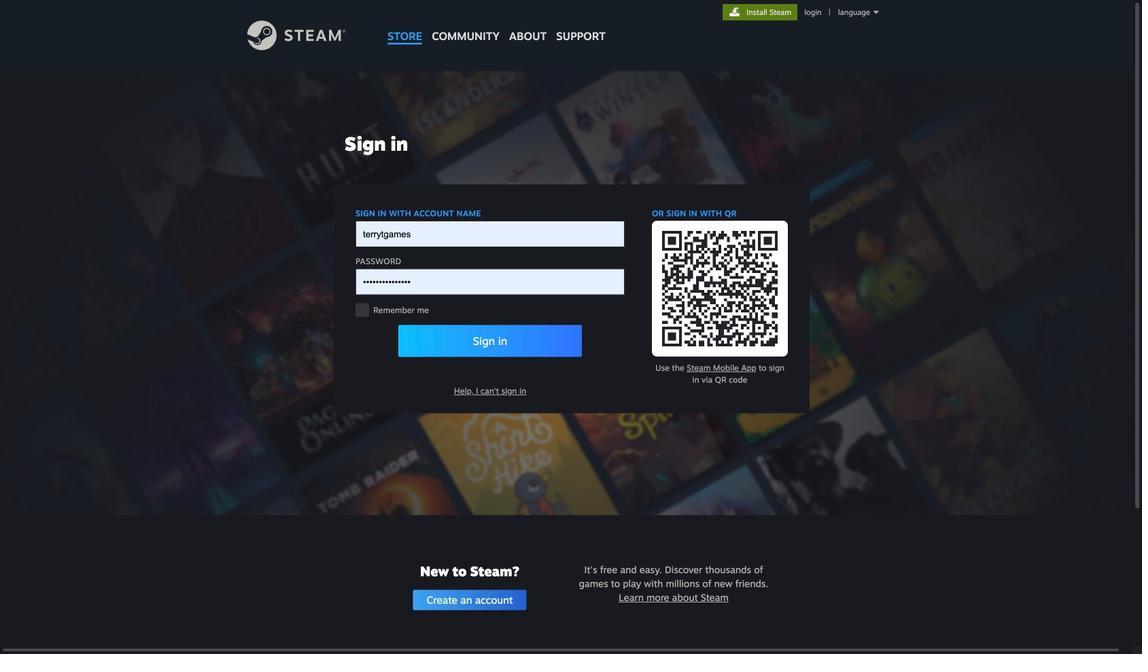 Task type: vqa. For each thing, say whether or not it's contained in the screenshot.
Account Menu 'NAVIGATION'
yes



Task type: locate. For each thing, give the bounding box(es) containing it.
None text field
[[356, 221, 625, 248]]

link to the steam homepage image
[[247, 20, 367, 50]]

account menu navigation
[[723, 4, 886, 20]]

None password field
[[356, 269, 625, 295]]



Task type: describe. For each thing, give the bounding box(es) containing it.
global menu navigation
[[383, 0, 611, 49]]



